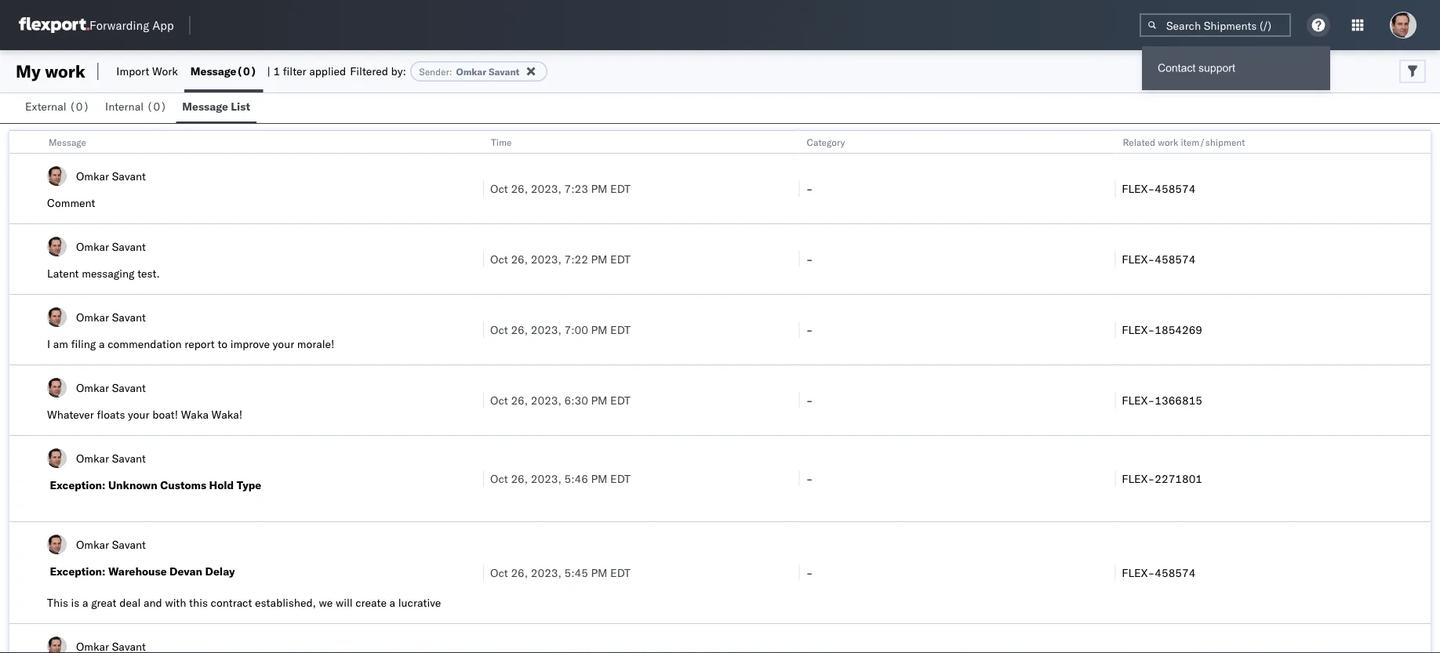 Task type: describe. For each thing, give the bounding box(es) containing it.
2 vertical spatial message
[[49, 136, 86, 148]]

5:45
[[565, 566, 588, 580]]

2023, for 5:46
[[531, 472, 562, 486]]

(0) for internal (0)
[[147, 100, 167, 113]]

- for oct 26, 2023, 7:23 pm edt
[[806, 182, 813, 195]]

1854269
[[1155, 323, 1203, 337]]

oct 26, 2023, 5:46 pm edt
[[490, 472, 631, 486]]

oct 26, 2023, 7:22 pm edt
[[490, 252, 631, 266]]

time
[[491, 136, 512, 148]]

external (0)
[[25, 100, 90, 113]]

- for oct 26, 2023, 6:30 pm edt
[[806, 394, 813, 407]]

import work button
[[110, 50, 184, 93]]

internal (0) button
[[99, 93, 176, 123]]

7:00
[[565, 323, 588, 337]]

deal
[[119, 596, 141, 610]]

26, for oct 26, 2023, 5:46 pm edt
[[511, 472, 528, 486]]

internal
[[105, 100, 144, 113]]

pm for 7:22
[[591, 252, 608, 266]]

2023, for 7:23
[[531, 182, 562, 195]]

work for my
[[45, 60, 85, 82]]

458574 for oct 26, 2023, 7:22 pm edt
[[1155, 252, 1196, 266]]

forwarding app
[[89, 18, 174, 33]]

internal (0)
[[105, 100, 167, 113]]

commendation
[[108, 337, 182, 351]]

filing
[[71, 337, 96, 351]]

import work
[[116, 64, 178, 78]]

delay
[[205, 565, 235, 579]]

i
[[47, 337, 50, 351]]

list
[[231, 100, 250, 113]]

hold
[[209, 479, 234, 492]]

support
[[1199, 62, 1236, 74]]

oct 26, 2023, 7:00 pm edt
[[490, 323, 631, 337]]

2023, for 5:45
[[531, 566, 562, 580]]

2023, for 7:22
[[531, 252, 562, 266]]

resize handle column header for category
[[1096, 131, 1115, 654]]

26, for oct 26, 2023, 5:45 pm edt
[[511, 566, 528, 580]]

458574 for oct 26, 2023, 7:23 pm edt
[[1155, 182, 1196, 195]]

type
[[237, 479, 261, 492]]

import
[[116, 64, 149, 78]]

work for related
[[1158, 136, 1179, 148]]

contract
[[211, 596, 252, 610]]

omkar for latent
[[76, 240, 109, 253]]

resize handle column header for time
[[780, 131, 799, 654]]

flex- 458574 for oct 26, 2023, 5:45 pm edt
[[1122, 566, 1196, 580]]

savant for latent
[[112, 240, 146, 253]]

omkar for whatever
[[76, 381, 109, 395]]

sender : omkar savant
[[419, 66, 520, 77]]

omkar savant for i
[[76, 310, 146, 324]]

oct 26, 2023, 7:23 pm edt
[[490, 182, 631, 195]]

app
[[152, 18, 174, 33]]

flex- 1366815
[[1122, 394, 1203, 407]]

resize handle column header for related work item/shipment
[[1412, 131, 1431, 654]]

flex- 1854269
[[1122, 323, 1203, 337]]

flex- 458574 for oct 26, 2023, 7:23 pm edt
[[1122, 182, 1196, 195]]

6 omkar savant from the top
[[76, 538, 146, 552]]

0 horizontal spatial a
[[82, 596, 88, 610]]

whatever
[[47, 408, 94, 422]]

omkar right :
[[456, 66, 487, 77]]

:
[[449, 66, 452, 77]]

omkar up warehouse
[[76, 538, 109, 552]]

we
[[319, 596, 333, 610]]

flex- for oct 26, 2023, 5:46 pm edt
[[1122, 472, 1155, 486]]

create
[[356, 596, 387, 610]]

oct for oct 26, 2023, 6:30 pm edt
[[490, 394, 508, 407]]

report
[[185, 337, 215, 351]]

2023, for 7:00
[[531, 323, 562, 337]]

exception: for exception: unknown customs hold type
[[50, 479, 105, 492]]

whatever floats your boat! waka waka!
[[47, 408, 243, 422]]

comment
[[47, 196, 95, 210]]

6:30
[[565, 394, 588, 407]]

latent
[[47, 267, 79, 281]]

my work
[[16, 60, 85, 82]]

1366815
[[1155, 394, 1203, 407]]

omkar savant for latent
[[76, 240, 146, 253]]

(0) for message (0)
[[236, 64, 257, 78]]

| 1 filter applied filtered by:
[[267, 64, 406, 78]]

oct 26, 2023, 6:30 pm edt
[[490, 394, 631, 407]]

oct for oct 26, 2023, 7:23 pm edt
[[490, 182, 508, 195]]

edt for oct 26, 2023, 6:30 pm edt
[[611, 394, 631, 407]]

458574 for oct 26, 2023, 5:45 pm edt
[[1155, 566, 1196, 580]]

to
[[218, 337, 228, 351]]

26, for oct 26, 2023, 7:23 pm edt
[[511, 182, 528, 195]]

flex- for oct 26, 2023, 7:23 pm edt
[[1122, 182, 1155, 195]]

edt for oct 26, 2023, 7:00 pm edt
[[611, 323, 631, 337]]

pm for 7:23
[[591, 182, 608, 195]]

oct for oct 26, 2023, 5:46 pm edt
[[490, 472, 508, 486]]

external (0) button
[[19, 93, 99, 123]]

edt for oct 26, 2023, 7:23 pm edt
[[611, 182, 631, 195]]

category
[[807, 136, 845, 148]]

pm for 7:00
[[591, 323, 608, 337]]

flex- for oct 26, 2023, 5:45 pm edt
[[1122, 566, 1155, 580]]

flexport. image
[[19, 17, 89, 33]]

omkar for exception:
[[76, 452, 109, 465]]

flex- for oct 26, 2023, 7:00 pm edt
[[1122, 323, 1155, 337]]

contact
[[1158, 62, 1196, 74]]

my
[[16, 60, 41, 82]]

item/shipment
[[1181, 136, 1245, 148]]

- for oct 26, 2023, 5:46 pm edt
[[806, 472, 813, 486]]

26, for oct 26, 2023, 6:30 pm edt
[[511, 394, 528, 407]]

external
[[25, 100, 66, 113]]

unknown
[[108, 479, 157, 492]]

2271801
[[1155, 472, 1203, 486]]

established,
[[255, 596, 316, 610]]

7:22
[[565, 252, 588, 266]]

oct for oct 26, 2023, 7:22 pm edt
[[490, 252, 508, 266]]

by:
[[391, 64, 406, 78]]

is
[[71, 596, 79, 610]]

applied
[[309, 64, 346, 78]]



Task type: vqa. For each thing, say whether or not it's contained in the screenshot.
Fill on the left top of the page
no



Task type: locate. For each thing, give the bounding box(es) containing it.
a right "create"
[[390, 596, 396, 610]]

omkar savant up filing
[[76, 310, 146, 324]]

2 oct from the top
[[490, 252, 508, 266]]

1 458574 from the top
[[1155, 182, 1196, 195]]

pm right 7:22
[[591, 252, 608, 266]]

1 - from the top
[[806, 182, 813, 195]]

5 oct from the top
[[490, 472, 508, 486]]

2 contact support button from the top
[[1142, 53, 1331, 84]]

1 resize handle column header from the left
[[465, 131, 483, 654]]

26, down the time on the top of the page
[[511, 182, 528, 195]]

flex- for oct 26, 2023, 6:30 pm edt
[[1122, 394, 1155, 407]]

1 horizontal spatial (0)
[[147, 100, 167, 113]]

2 exception: from the top
[[50, 565, 105, 579]]

3 26, from the top
[[511, 323, 528, 337]]

oct 26, 2023, 5:45 pm edt
[[490, 566, 631, 580]]

flex- for oct 26, 2023, 7:22 pm edt
[[1122, 252, 1155, 266]]

3 flex- 458574 from the top
[[1122, 566, 1196, 580]]

omkar for i
[[76, 310, 109, 324]]

waka!
[[212, 408, 243, 422]]

0 vertical spatial work
[[45, 60, 85, 82]]

0 horizontal spatial your
[[128, 408, 150, 422]]

edt right 7:23
[[611, 182, 631, 195]]

3 - from the top
[[806, 323, 813, 337]]

- for oct 26, 2023, 7:22 pm edt
[[806, 252, 813, 266]]

1 contact support button from the top
[[1142, 46, 1331, 90]]

omkar savant for exception:
[[76, 452, 146, 465]]

6 edt from the top
[[611, 566, 631, 580]]

1 edt from the top
[[611, 182, 631, 195]]

your left the boat! on the bottom of page
[[128, 408, 150, 422]]

6 flex- from the top
[[1122, 566, 1155, 580]]

message down external (0) button in the top left of the page
[[49, 136, 86, 148]]

am
[[53, 337, 68, 351]]

omkar up filing
[[76, 310, 109, 324]]

customs
[[160, 479, 206, 492]]

floats
[[97, 408, 125, 422]]

savant up commendation
[[112, 310, 146, 324]]

omkar savant up warehouse
[[76, 538, 146, 552]]

savant
[[489, 66, 520, 77], [112, 169, 146, 183], [112, 240, 146, 253], [112, 310, 146, 324], [112, 381, 146, 395], [112, 452, 146, 465], [112, 538, 146, 552]]

filtered
[[350, 64, 388, 78]]

3 pm from the top
[[591, 323, 608, 337]]

7:23
[[565, 182, 588, 195]]

pm right 7:23
[[591, 182, 608, 195]]

partnership.
[[47, 612, 108, 626]]

pm for 5:46
[[591, 472, 608, 486]]

edt for oct 26, 2023, 7:22 pm edt
[[611, 252, 631, 266]]

with
[[165, 596, 186, 610]]

savant for i
[[112, 310, 146, 324]]

6 pm from the top
[[591, 566, 608, 580]]

messaging
[[82, 267, 135, 281]]

2023, left 7:00
[[531, 323, 562, 337]]

26, for oct 26, 2023, 7:22 pm edt
[[511, 252, 528, 266]]

this is a great deal and with this contract established, we will create a lucrative partnership.
[[47, 596, 441, 626]]

exception: up is
[[50, 565, 105, 579]]

oct left 7:00
[[490, 323, 508, 337]]

2 flex- 458574 from the top
[[1122, 252, 1196, 266]]

exception: for exception: warehouse devan delay
[[50, 565, 105, 579]]

1 horizontal spatial your
[[273, 337, 294, 351]]

flex- 458574
[[1122, 182, 1196, 195], [1122, 252, 1196, 266], [1122, 566, 1196, 580]]

0 vertical spatial flex- 458574
[[1122, 182, 1196, 195]]

1 horizontal spatial a
[[99, 337, 105, 351]]

1 vertical spatial work
[[1158, 136, 1179, 148]]

5 edt from the top
[[611, 472, 631, 486]]

2 resize handle column header from the left
[[780, 131, 799, 654]]

edt for oct 26, 2023, 5:45 pm edt
[[611, 566, 631, 580]]

a right filing
[[99, 337, 105, 351]]

savant for whatever
[[112, 381, 146, 395]]

a right is
[[82, 596, 88, 610]]

- for oct 26, 2023, 5:45 pm edt
[[806, 566, 813, 580]]

edt right "5:46"
[[611, 472, 631, 486]]

devan
[[170, 565, 203, 579]]

1 2023, from the top
[[531, 182, 562, 195]]

pm for 6:30
[[591, 394, 608, 407]]

omkar up latent messaging test.
[[76, 240, 109, 253]]

Search Shipments (/) text field
[[1140, 13, 1292, 37]]

0 horizontal spatial (0)
[[69, 100, 90, 113]]

omkar savant up floats
[[76, 381, 146, 395]]

6 2023, from the top
[[531, 566, 562, 580]]

message for list
[[182, 100, 228, 113]]

pm right 5:45
[[591, 566, 608, 580]]

savant up whatever floats your boat! waka waka!
[[112, 381, 146, 395]]

0 horizontal spatial work
[[45, 60, 85, 82]]

exception:
[[50, 479, 105, 492], [50, 565, 105, 579]]

- for oct 26, 2023, 7:00 pm edt
[[806, 323, 813, 337]]

2 vertical spatial 458574
[[1155, 566, 1196, 580]]

(0) right external
[[69, 100, 90, 113]]

sender
[[419, 66, 449, 77]]

1 pm from the top
[[591, 182, 608, 195]]

omkar savant up messaging
[[76, 240, 146, 253]]

1 omkar savant from the top
[[76, 169, 146, 183]]

edt right 6:30
[[611, 394, 631, 407]]

5 pm from the top
[[591, 472, 608, 486]]

2023, left 6:30
[[531, 394, 562, 407]]

message up message list at the left top of page
[[191, 64, 236, 78]]

warehouse
[[108, 565, 167, 579]]

5 flex- from the top
[[1122, 472, 1155, 486]]

4 26, from the top
[[511, 394, 528, 407]]

1 vertical spatial flex- 458574
[[1122, 252, 1196, 266]]

2023,
[[531, 182, 562, 195], [531, 252, 562, 266], [531, 323, 562, 337], [531, 394, 562, 407], [531, 472, 562, 486], [531, 566, 562, 580]]

5 omkar savant from the top
[[76, 452, 146, 465]]

1 flex- 458574 from the top
[[1122, 182, 1196, 195]]

26, left "5:46"
[[511, 472, 528, 486]]

2 flex- from the top
[[1122, 252, 1155, 266]]

6 oct from the top
[[490, 566, 508, 580]]

pm right "5:46"
[[591, 472, 608, 486]]

oct for oct 26, 2023, 5:45 pm edt
[[490, 566, 508, 580]]

flex- 458574 for oct 26, 2023, 7:22 pm edt
[[1122, 252, 1196, 266]]

6 - from the top
[[806, 566, 813, 580]]

morale!
[[297, 337, 335, 351]]

2 omkar savant from the top
[[76, 240, 146, 253]]

savant up warehouse
[[112, 538, 146, 552]]

pm right 6:30
[[591, 394, 608, 407]]

exception: warehouse devan delay
[[50, 565, 235, 579]]

and
[[144, 596, 162, 610]]

omkar savant for whatever
[[76, 381, 146, 395]]

great
[[91, 596, 117, 610]]

your
[[273, 337, 294, 351], [128, 408, 150, 422]]

5:46
[[565, 472, 588, 486]]

test.
[[137, 267, 160, 281]]

edt for oct 26, 2023, 5:46 pm edt
[[611, 472, 631, 486]]

contact support button
[[1142, 46, 1331, 90], [1142, 53, 1331, 84]]

1 vertical spatial 458574
[[1155, 252, 1196, 266]]

4 omkar savant from the top
[[76, 381, 146, 395]]

this
[[189, 596, 208, 610]]

4 oct from the top
[[490, 394, 508, 407]]

26,
[[511, 182, 528, 195], [511, 252, 528, 266], [511, 323, 528, 337], [511, 394, 528, 407], [511, 472, 528, 486], [511, 566, 528, 580]]

oct left 5:45
[[490, 566, 508, 580]]

1 horizontal spatial work
[[1158, 136, 1179, 148]]

4 resize handle column header from the left
[[1412, 131, 1431, 654]]

message
[[191, 64, 236, 78], [182, 100, 228, 113], [49, 136, 86, 148]]

0 vertical spatial 458574
[[1155, 182, 1196, 195]]

1 oct from the top
[[490, 182, 508, 195]]

5 2023, from the top
[[531, 472, 562, 486]]

message left list on the left of page
[[182, 100, 228, 113]]

omkar for comment
[[76, 169, 109, 183]]

message (0)
[[191, 64, 257, 78]]

savant for comment
[[112, 169, 146, 183]]

1 26, from the top
[[511, 182, 528, 195]]

1 exception: from the top
[[50, 479, 105, 492]]

0 vertical spatial exception:
[[50, 479, 105, 492]]

savant for exception:
[[112, 452, 146, 465]]

exception: unknown customs hold type
[[50, 479, 261, 492]]

2 horizontal spatial a
[[390, 596, 396, 610]]

1 vertical spatial message
[[182, 100, 228, 113]]

related
[[1123, 136, 1156, 148]]

3 edt from the top
[[611, 323, 631, 337]]

work up external (0)
[[45, 60, 85, 82]]

message for (0)
[[191, 64, 236, 78]]

work right related
[[1158, 136, 1179, 148]]

work
[[152, 64, 178, 78]]

2 2023, from the top
[[531, 252, 562, 266]]

1
[[273, 64, 280, 78]]

message list
[[182, 100, 250, 113]]

1 vertical spatial your
[[128, 408, 150, 422]]

omkar up floats
[[76, 381, 109, 395]]

boat!
[[152, 408, 178, 422]]

4 flex- from the top
[[1122, 394, 1155, 407]]

waka
[[181, 408, 209, 422]]

(0) for external (0)
[[69, 100, 90, 113]]

your left morale!
[[273, 337, 294, 351]]

3 2023, from the top
[[531, 323, 562, 337]]

savant up test.
[[112, 240, 146, 253]]

2023, left 5:45
[[531, 566, 562, 580]]

filter
[[283, 64, 306, 78]]

message list button
[[176, 93, 257, 123]]

26, left 7:00
[[511, 323, 528, 337]]

pm for 5:45
[[591, 566, 608, 580]]

4 edt from the top
[[611, 394, 631, 407]]

this
[[47, 596, 68, 610]]

resize handle column header
[[465, 131, 483, 654], [780, 131, 799, 654], [1096, 131, 1115, 654], [1412, 131, 1431, 654]]

3 omkar savant from the top
[[76, 310, 146, 324]]

2023, left 7:23
[[531, 182, 562, 195]]

4 2023, from the top
[[531, 394, 562, 407]]

improve
[[230, 337, 270, 351]]

forwarding
[[89, 18, 149, 33]]

pm
[[591, 182, 608, 195], [591, 252, 608, 266], [591, 323, 608, 337], [591, 394, 608, 407], [591, 472, 608, 486], [591, 566, 608, 580]]

26, left 7:22
[[511, 252, 528, 266]]

latent messaging test.
[[47, 267, 160, 281]]

work
[[45, 60, 85, 82], [1158, 136, 1179, 148]]

omkar down floats
[[76, 452, 109, 465]]

oct left 7:22
[[490, 252, 508, 266]]

3 flex- from the top
[[1122, 323, 1155, 337]]

a
[[99, 337, 105, 351], [82, 596, 88, 610], [390, 596, 396, 610]]

related work item/shipment
[[1123, 136, 1245, 148]]

(0) right 'internal'
[[147, 100, 167, 113]]

26, left 5:45
[[511, 566, 528, 580]]

(0) left |
[[236, 64, 257, 78]]

i am filing a commendation report to improve your morale!
[[47, 337, 335, 351]]

5 26, from the top
[[511, 472, 528, 486]]

lucrative
[[398, 596, 441, 610]]

pm right 7:00
[[591, 323, 608, 337]]

-
[[806, 182, 813, 195], [806, 252, 813, 266], [806, 323, 813, 337], [806, 394, 813, 407], [806, 472, 813, 486], [806, 566, 813, 580]]

omkar savant up 'comment'
[[76, 169, 146, 183]]

6 26, from the top
[[511, 566, 528, 580]]

2023, for 6:30
[[531, 394, 562, 407]]

edt right 7:22
[[611, 252, 631, 266]]

4 pm from the top
[[591, 394, 608, 407]]

omkar
[[456, 66, 487, 77], [76, 169, 109, 183], [76, 240, 109, 253], [76, 310, 109, 324], [76, 381, 109, 395], [76, 452, 109, 465], [76, 538, 109, 552]]

oct left 6:30
[[490, 394, 508, 407]]

2 horizontal spatial (0)
[[236, 64, 257, 78]]

|
[[267, 64, 271, 78]]

oct left "5:46"
[[490, 472, 508, 486]]

message inside 'button'
[[182, 100, 228, 113]]

2 pm from the top
[[591, 252, 608, 266]]

forwarding app link
[[19, 17, 174, 33]]

omkar savant for comment
[[76, 169, 146, 183]]

2 458574 from the top
[[1155, 252, 1196, 266]]

1 flex- from the top
[[1122, 182, 1155, 195]]

edt right 5:45
[[611, 566, 631, 580]]

savant right :
[[489, 66, 520, 77]]

contact support
[[1158, 62, 1236, 74]]

2023, left 7:22
[[531, 252, 562, 266]]

flex- 2271801
[[1122, 472, 1203, 486]]

2 26, from the top
[[511, 252, 528, 266]]

4 - from the top
[[806, 394, 813, 407]]

savant down internal (0) button
[[112, 169, 146, 183]]

exception: left unknown
[[50, 479, 105, 492]]

3 resize handle column header from the left
[[1096, 131, 1115, 654]]

26, for oct 26, 2023, 7:00 pm edt
[[511, 323, 528, 337]]

1 vertical spatial exception:
[[50, 565, 105, 579]]

oct down the time on the top of the page
[[490, 182, 508, 195]]

omkar up 'comment'
[[76, 169, 109, 183]]

will
[[336, 596, 353, 610]]

2 edt from the top
[[611, 252, 631, 266]]

2023, left "5:46"
[[531, 472, 562, 486]]

2 vertical spatial flex- 458574
[[1122, 566, 1196, 580]]

5 - from the top
[[806, 472, 813, 486]]

edt right 7:00
[[611, 323, 631, 337]]

26, left 6:30
[[511, 394, 528, 407]]

savant up unknown
[[112, 452, 146, 465]]

0 vertical spatial your
[[273, 337, 294, 351]]

0 vertical spatial message
[[191, 64, 236, 78]]

resize handle column header for message
[[465, 131, 483, 654]]

3 458574 from the top
[[1155, 566, 1196, 580]]

458574
[[1155, 182, 1196, 195], [1155, 252, 1196, 266], [1155, 566, 1196, 580]]

3 oct from the top
[[490, 323, 508, 337]]

oct for oct 26, 2023, 7:00 pm edt
[[490, 323, 508, 337]]

omkar savant up unknown
[[76, 452, 146, 465]]

2 - from the top
[[806, 252, 813, 266]]



